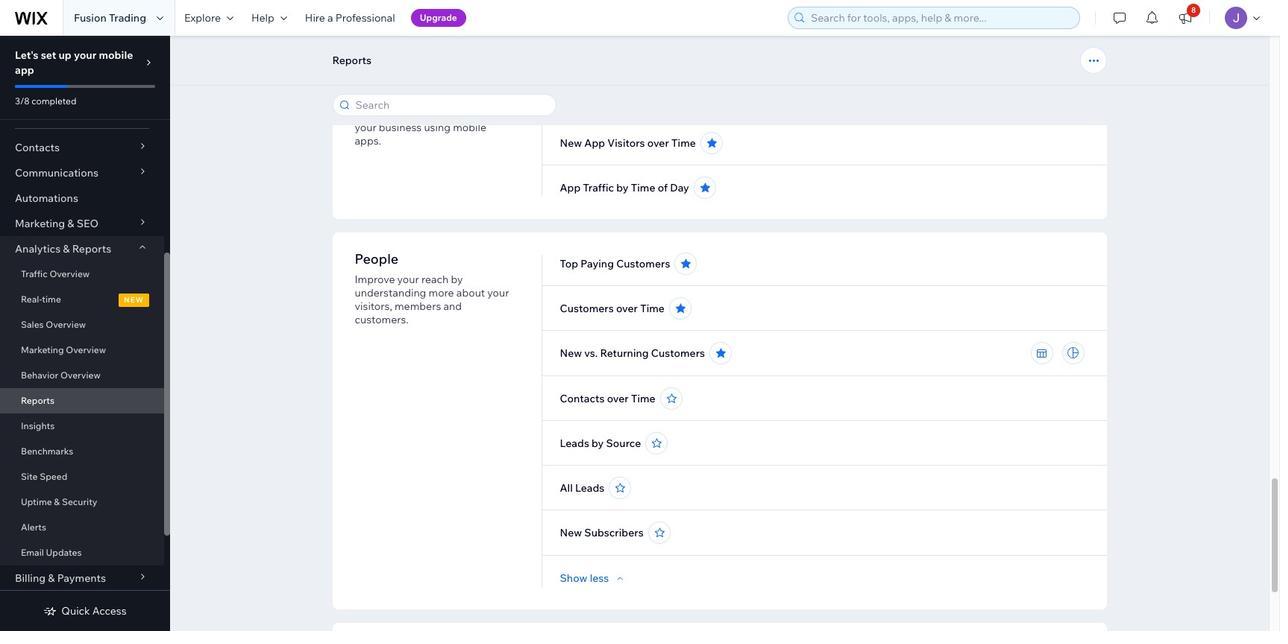 Task type: vqa. For each thing, say whether or not it's contained in the screenshot.
third Social from the right
no



Task type: locate. For each thing, give the bounding box(es) containing it.
leads up all leads
[[560, 437, 589, 451]]

less
[[590, 572, 609, 586]]

customers
[[616, 257, 670, 271], [560, 302, 614, 316], [651, 347, 705, 360]]

& down marketing & seo
[[63, 242, 70, 256]]

& for billing
[[48, 572, 55, 586]]

marketing
[[15, 217, 65, 231], [21, 345, 64, 356]]

your right about
[[487, 286, 509, 300]]

8
[[1191, 5, 1196, 15]]

leads
[[560, 437, 589, 451], [575, 482, 605, 495]]

0 vertical spatial new
[[560, 137, 582, 150]]

overview for traffic overview
[[50, 269, 90, 280]]

time
[[640, 92, 665, 105], [671, 137, 696, 150], [631, 181, 655, 195], [640, 302, 665, 316], [631, 392, 656, 406]]

vs.
[[584, 347, 598, 360]]

your inside members app learn how people engage with your business using mobile apps.
[[355, 121, 377, 134]]

customers up vs.
[[560, 302, 614, 316]]

overview down sales overview link in the left of the page
[[66, 345, 106, 356]]

alerts
[[21, 522, 46, 533]]

& right uptime
[[54, 497, 60, 508]]

marketing & seo button
[[0, 211, 164, 236]]

payments
[[57, 572, 106, 586]]

communications button
[[0, 160, 164, 186]]

visitors
[[608, 137, 645, 150]]

real-time
[[21, 294, 61, 305]]

2 vertical spatial new
[[560, 527, 582, 540]]

0 vertical spatial marketing
[[15, 217, 65, 231]]

new left the subscribers
[[560, 527, 582, 540]]

marketing for marketing & seo
[[15, 217, 65, 231]]

& right the billing in the left bottom of the page
[[48, 572, 55, 586]]

mobile down fusion trading
[[99, 48, 133, 62]]

customers right returning
[[651, 347, 705, 360]]

over
[[616, 92, 638, 105], [647, 137, 669, 150], [616, 302, 638, 316], [607, 392, 629, 406]]

& inside popup button
[[63, 242, 70, 256]]

1 horizontal spatial by
[[592, 437, 604, 451]]

reports inside button
[[332, 54, 372, 67]]

1 vertical spatial reports
[[72, 242, 111, 256]]

insights link
[[0, 414, 164, 439]]

&
[[67, 217, 74, 231], [63, 242, 70, 256], [54, 497, 60, 508], [48, 572, 55, 586]]

email updates link
[[0, 541, 164, 566]]

0 horizontal spatial by
[[451, 273, 463, 286]]

reports link
[[0, 389, 164, 414]]

uptime & security link
[[0, 490, 164, 516]]

automations link
[[0, 186, 164, 211]]

behavior overview link
[[0, 363, 164, 389]]

& for uptime
[[54, 497, 60, 508]]

over up new app visitors over time
[[616, 92, 638, 105]]

2 horizontal spatial by
[[616, 181, 629, 195]]

completed
[[32, 95, 76, 107]]

by inside people improve your reach by understanding more about your visitors, members and customers.
[[451, 273, 463, 286]]

8 button
[[1169, 0, 1202, 36]]

& inside dropdown button
[[67, 217, 74, 231]]

time up new vs. returning customers at the bottom of page
[[640, 302, 665, 316]]

reports down seo
[[72, 242, 111, 256]]

traffic up the visitors
[[583, 92, 614, 105]]

seo
[[77, 217, 99, 231]]

mobile down "search" field
[[453, 121, 486, 134]]

0 horizontal spatial mobile
[[99, 48, 133, 62]]

benchmarks
[[21, 446, 73, 457]]

by left "source"
[[592, 437, 604, 451]]

marketing up behavior
[[21, 345, 64, 356]]

new left the visitors
[[560, 137, 582, 150]]

1 vertical spatial contacts
[[560, 392, 605, 406]]

business
[[379, 121, 422, 134]]

apps.
[[355, 134, 381, 148]]

new
[[124, 295, 144, 305]]

hire
[[305, 11, 325, 25]]

contacts down vs.
[[560, 392, 605, 406]]

1 horizontal spatial contacts
[[560, 392, 605, 406]]

marketing inside dropdown button
[[15, 217, 65, 231]]

1 vertical spatial marketing
[[21, 345, 64, 356]]

1 new from the top
[[560, 137, 582, 150]]

time left of
[[631, 181, 655, 195]]

2 vertical spatial by
[[592, 437, 604, 451]]

how
[[385, 107, 405, 121]]

your left how
[[355, 121, 377, 134]]

by
[[616, 181, 629, 195], [451, 273, 463, 286], [592, 437, 604, 451]]

a
[[328, 11, 333, 25]]

marketing up analytics on the left top of page
[[15, 217, 65, 231]]

& left seo
[[67, 217, 74, 231]]

1 horizontal spatial mobile
[[453, 121, 486, 134]]

source
[[606, 437, 641, 451]]

2 new from the top
[[560, 347, 582, 360]]

marketing inside "link"
[[21, 345, 64, 356]]

contacts for contacts
[[15, 141, 60, 154]]

mobile
[[99, 48, 133, 62], [453, 121, 486, 134]]

2 horizontal spatial reports
[[332, 54, 372, 67]]

show less
[[560, 572, 609, 586]]

app
[[418, 85, 445, 102], [560, 92, 581, 105], [584, 137, 605, 150], [560, 181, 581, 195]]

overview down marketing overview "link"
[[60, 370, 101, 381]]

reports down hire a professional
[[332, 54, 372, 67]]

uptime & security
[[21, 497, 97, 508]]

leads right all
[[575, 482, 605, 495]]

updates
[[46, 548, 82, 559]]

0 vertical spatial reports
[[332, 54, 372, 67]]

time
[[42, 294, 61, 305]]

overview down analytics & reports
[[50, 269, 90, 280]]

2 vertical spatial traffic
[[21, 269, 48, 280]]

of
[[658, 181, 668, 195]]

engage
[[444, 107, 481, 121]]

up
[[59, 48, 72, 62]]

2 vertical spatial reports
[[21, 395, 54, 407]]

traffic down the visitors
[[583, 181, 614, 195]]

traffic
[[583, 92, 614, 105], [583, 181, 614, 195], [21, 269, 48, 280]]

email
[[21, 548, 44, 559]]

time down new vs. returning customers at the bottom of page
[[631, 392, 656, 406]]

contacts inside popup button
[[15, 141, 60, 154]]

over up returning
[[616, 302, 638, 316]]

0 vertical spatial by
[[616, 181, 629, 195]]

1 horizontal spatial reports
[[72, 242, 111, 256]]

paying
[[581, 257, 614, 271]]

over up "source"
[[607, 392, 629, 406]]

3 new from the top
[[560, 527, 582, 540]]

traffic down analytics on the left top of page
[[21, 269, 48, 280]]

more
[[429, 286, 454, 300]]

0 vertical spatial mobile
[[99, 48, 133, 62]]

your right up
[[74, 48, 96, 62]]

0 horizontal spatial reports
[[21, 395, 54, 407]]

by left of
[[616, 181, 629, 195]]

3/8
[[15, 95, 30, 107]]

using
[[424, 121, 451, 134]]

0 vertical spatial traffic
[[583, 92, 614, 105]]

overview inside "link"
[[66, 345, 106, 356]]

reports up insights
[[21, 395, 54, 407]]

1 vertical spatial mobile
[[453, 121, 486, 134]]

contacts up communications
[[15, 141, 60, 154]]

reports
[[332, 54, 372, 67], [72, 242, 111, 256], [21, 395, 54, 407]]

app up the people
[[418, 85, 445, 102]]

1 vertical spatial by
[[451, 273, 463, 286]]

1 vertical spatial new
[[560, 347, 582, 360]]

overview
[[50, 269, 90, 280], [46, 319, 86, 330], [66, 345, 106, 356], [60, 370, 101, 381]]

0 vertical spatial contacts
[[15, 141, 60, 154]]

reports for reports link
[[21, 395, 54, 407]]

analytics & reports button
[[0, 236, 164, 262]]

new left vs.
[[560, 347, 582, 360]]

by right the reach
[[451, 273, 463, 286]]

0 horizontal spatial contacts
[[15, 141, 60, 154]]

traffic for by
[[583, 181, 614, 195]]

customers right paying at top left
[[616, 257, 670, 271]]

real-
[[21, 294, 42, 305]]

let's
[[15, 48, 38, 62]]

with
[[483, 107, 504, 121]]

3/8 completed
[[15, 95, 76, 107]]

contacts over time
[[560, 392, 656, 406]]

1 vertical spatial traffic
[[583, 181, 614, 195]]

traffic overview
[[21, 269, 90, 280]]

help
[[251, 11, 274, 25]]

Search for tools, apps, help & more... field
[[806, 7, 1075, 28]]

contacts button
[[0, 135, 164, 160]]

time up day
[[671, 137, 696, 150]]

& inside popup button
[[48, 572, 55, 586]]

contacts
[[15, 141, 60, 154], [560, 392, 605, 406]]

sales
[[21, 319, 44, 330]]

subscribers
[[584, 527, 644, 540]]

your
[[74, 48, 96, 62], [355, 121, 377, 134], [397, 273, 419, 286], [487, 286, 509, 300]]

overview up marketing overview
[[46, 319, 86, 330]]

reach
[[421, 273, 449, 286]]

1 vertical spatial leads
[[575, 482, 605, 495]]

new for new subscribers
[[560, 527, 582, 540]]



Task type: describe. For each thing, give the bounding box(es) containing it.
people
[[355, 251, 399, 268]]

analytics & reports
[[15, 242, 111, 256]]

0 vertical spatial leads
[[560, 437, 589, 451]]

marketing for marketing overview
[[21, 345, 64, 356]]

upgrade
[[420, 12, 457, 23]]

marketing overview link
[[0, 338, 164, 363]]

set
[[41, 48, 56, 62]]

professional
[[336, 11, 395, 25]]

email updates
[[21, 548, 82, 559]]

site
[[21, 471, 38, 483]]

upgrade button
[[411, 9, 466, 27]]

marketing & seo
[[15, 217, 99, 231]]

2 vertical spatial customers
[[651, 347, 705, 360]]

& for marketing
[[67, 217, 74, 231]]

quick access button
[[44, 605, 127, 618]]

overview for marketing overview
[[66, 345, 106, 356]]

explore
[[184, 11, 221, 25]]

automations
[[15, 192, 78, 205]]

reports inside popup button
[[72, 242, 111, 256]]

show
[[560, 572, 588, 586]]

help button
[[242, 0, 296, 36]]

reports for reports button
[[332, 54, 372, 67]]

overview for sales overview
[[46, 319, 86, 330]]

hire a professional
[[305, 11, 395, 25]]

let's set up your mobile app
[[15, 48, 133, 77]]

quick access
[[61, 605, 127, 618]]

0 vertical spatial customers
[[616, 257, 670, 271]]

billing
[[15, 572, 46, 586]]

people improve your reach by understanding more about your visitors, members and customers.
[[355, 251, 509, 327]]

1 vertical spatial customers
[[560, 302, 614, 316]]

analytics
[[15, 242, 61, 256]]

hire a professional link
[[296, 0, 404, 36]]

app inside members app learn how people engage with your business using mobile apps.
[[418, 85, 445, 102]]

show less button
[[560, 572, 627, 586]]

understanding
[[355, 286, 426, 300]]

new vs. returning customers
[[560, 347, 705, 360]]

quick
[[61, 605, 90, 618]]

members app learn how people engage with your business using mobile apps.
[[355, 85, 504, 148]]

top paying customers
[[560, 257, 670, 271]]

mobile inside members app learn how people engage with your business using mobile apps.
[[453, 121, 486, 134]]

all
[[560, 482, 573, 495]]

speed
[[40, 471, 67, 483]]

reports button
[[325, 49, 379, 72]]

leads by source
[[560, 437, 641, 451]]

new for new app visitors over time
[[560, 137, 582, 150]]

improve
[[355, 273, 395, 286]]

members
[[355, 85, 415, 102]]

site speed link
[[0, 465, 164, 490]]

billing & payments button
[[0, 566, 164, 592]]

sales overview link
[[0, 313, 164, 338]]

contacts for contacts over time
[[560, 392, 605, 406]]

your inside 'let's set up your mobile app'
[[74, 48, 96, 62]]

fusion trading
[[74, 11, 146, 25]]

app left the visitors
[[584, 137, 605, 150]]

behavior overview
[[21, 370, 101, 381]]

about
[[456, 286, 485, 300]]

traffic for over
[[583, 92, 614, 105]]

communications
[[15, 166, 99, 180]]

and
[[443, 300, 462, 313]]

Search field
[[351, 95, 551, 116]]

traffic inside sidebar element
[[21, 269, 48, 280]]

members
[[395, 300, 441, 313]]

day
[[670, 181, 689, 195]]

customers.
[[355, 313, 409, 327]]

returning
[[600, 347, 649, 360]]

app traffic over time
[[560, 92, 665, 105]]

overview for behavior overview
[[60, 370, 101, 381]]

insights
[[21, 421, 55, 432]]

security
[[62, 497, 97, 508]]

over right the visitors
[[647, 137, 669, 150]]

new for new vs. returning customers
[[560, 347, 582, 360]]

billing & payments
[[15, 572, 106, 586]]

app down new app visitors over time
[[560, 181, 581, 195]]

trading
[[109, 11, 146, 25]]

app traffic by time of day
[[560, 181, 689, 195]]

sales overview
[[21, 319, 86, 330]]

your left the reach
[[397, 273, 419, 286]]

benchmarks link
[[0, 439, 164, 465]]

time up new app visitors over time
[[640, 92, 665, 105]]

access
[[92, 605, 127, 618]]

app
[[15, 63, 34, 77]]

marketing overview
[[21, 345, 106, 356]]

visitors,
[[355, 300, 392, 313]]

mobile inside 'let's set up your mobile app'
[[99, 48, 133, 62]]

all leads
[[560, 482, 605, 495]]

& for analytics
[[63, 242, 70, 256]]

sidebar element
[[0, 36, 170, 632]]

new app visitors over time
[[560, 137, 696, 150]]

people
[[407, 107, 441, 121]]

app up new app visitors over time
[[560, 92, 581, 105]]

customers over time
[[560, 302, 665, 316]]

alerts link
[[0, 516, 164, 541]]

top
[[560, 257, 578, 271]]

fusion
[[74, 11, 107, 25]]



